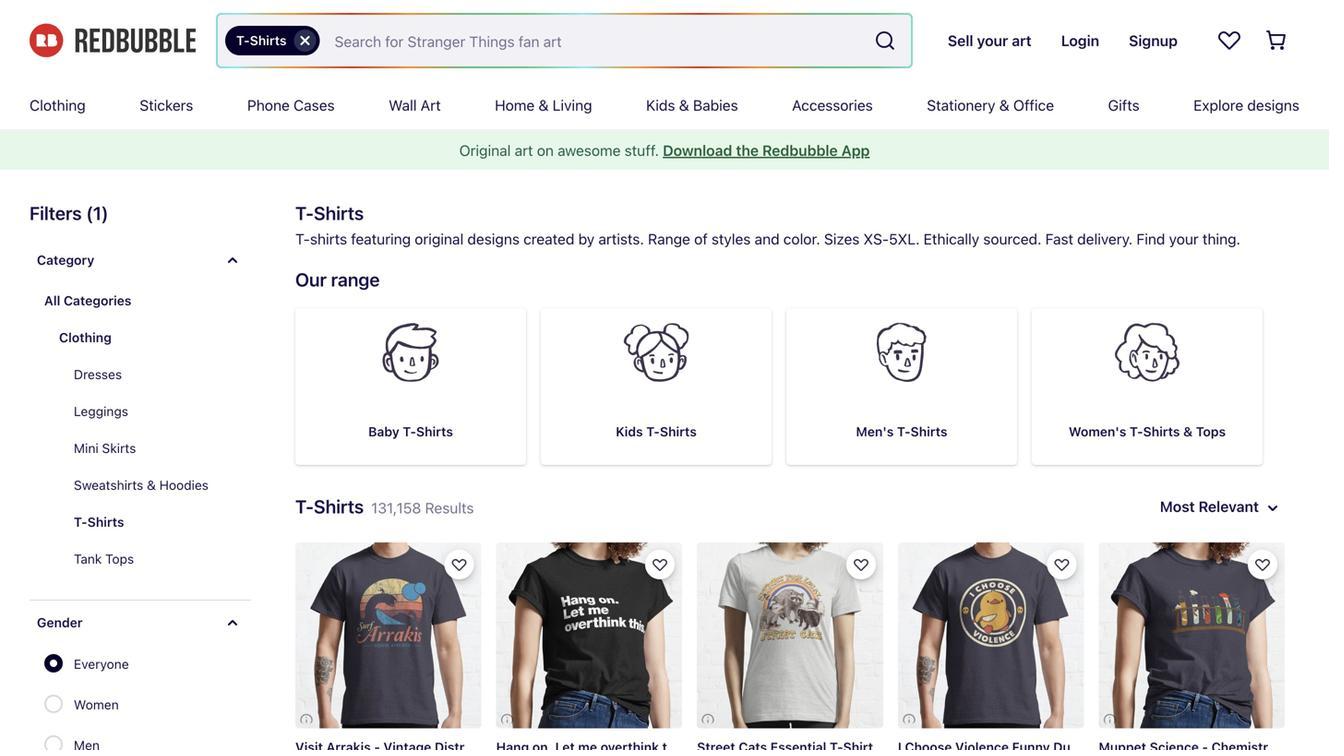 Task type: describe. For each thing, give the bounding box(es) containing it.
categories
[[64, 293, 131, 308]]

shirts up the tank tops
[[87, 515, 124, 530]]

xs-
[[864, 230, 889, 248]]

explore designs link
[[1194, 81, 1300, 129]]

your
[[1170, 230, 1199, 248]]

everyone
[[74, 657, 129, 672]]

sweatshirts & hoodies
[[74, 478, 209, 493]]

gender button
[[30, 601, 251, 645]]

accessories
[[792, 96, 873, 114]]

mini skirts
[[74, 441, 136, 456]]

skirts
[[102, 441, 136, 456]]

redbubble
[[763, 142, 838, 159]]

none radio inside gender option group
[[44, 655, 63, 673]]

& for office
[[1000, 96, 1010, 114]]

gender option group
[[44, 645, 140, 751]]

shirts left 131,158 on the bottom of the page
[[314, 496, 364, 518]]

original
[[459, 142, 511, 159]]

clothing inside button
[[59, 330, 112, 345]]

mini
[[74, 441, 99, 456]]

women's t‑shirts & tops
[[1069, 424, 1226, 439]]

results
[[425, 500, 474, 517]]

explore designs
[[1194, 96, 1300, 114]]

men's t‑shirts
[[856, 424, 948, 439]]

wall art link
[[389, 81, 441, 129]]

our
[[295, 269, 327, 290]]

t‑shirts for baby
[[403, 424, 453, 439]]

mini skirts button
[[59, 430, 251, 467]]

shirts inside t-shirts t-shirts featuring original designs created by artists. range of styles and color. sizes xs-5xl. ethically sourced. fast delivery. find your thing.
[[314, 202, 364, 224]]

muppet science - chemistry  classic t-shirt image
[[1099, 543, 1285, 729]]

clothing link
[[30, 81, 86, 129]]

1 horizontal spatial tops
[[1196, 424, 1226, 439]]

app
[[842, 142, 870, 159]]

the
[[736, 142, 759, 159]]

t‑shirts for kids
[[647, 424, 697, 439]]

visit arrakis - vintage distressed surf - dune - sci fi classic t-shirt image
[[295, 543, 482, 729]]

t‑shirts for men's
[[897, 424, 948, 439]]

range
[[648, 230, 691, 248]]

delivery.
[[1078, 230, 1133, 248]]

baby t‑shirts
[[368, 424, 453, 439]]

download the redbubble app link
[[663, 142, 870, 159]]

stickers
[[140, 96, 193, 114]]

street cats essential t-shirt image
[[697, 543, 883, 729]]

dresses button
[[59, 356, 251, 393]]

stationery
[[927, 96, 996, 114]]

artists.
[[599, 230, 644, 248]]

of
[[694, 230, 708, 248]]

by
[[579, 230, 595, 248]]

baby t‑shirts link
[[295, 308, 526, 465]]

stationery & office
[[927, 96, 1054, 114]]

cases
[[294, 96, 335, 114]]

sweatshirts & hoodies button
[[59, 467, 251, 504]]

t-shirts button inside field
[[225, 26, 320, 55]]

kids & babies link
[[646, 81, 738, 129]]

Search term search field
[[320, 15, 867, 66]]

phone
[[247, 96, 290, 114]]

explore
[[1194, 96, 1244, 114]]

tank
[[74, 552, 102, 567]]

gender
[[37, 615, 83, 631]]

home
[[495, 96, 535, 114]]

kids & babies
[[646, 96, 738, 114]]

clothing button
[[44, 319, 251, 356]]

babies
[[693, 96, 738, 114]]

find
[[1137, 230, 1166, 248]]

& for babies
[[679, 96, 689, 114]]

shirts
[[310, 230, 347, 248]]

sourced.
[[984, 230, 1042, 248]]

created
[[524, 230, 575, 248]]

t-shirts inside field
[[236, 33, 287, 48]]

awesome
[[558, 142, 621, 159]]

(
[[86, 202, 93, 224]]

men's
[[856, 424, 894, 439]]

clothing inside menu bar
[[30, 96, 86, 114]]

t- up tank
[[74, 515, 87, 530]]

131,158
[[371, 500, 421, 517]]

on
[[537, 142, 554, 159]]

gifts
[[1108, 96, 1140, 114]]

filters ( 1 )
[[30, 202, 109, 224]]



Task type: vqa. For each thing, say whether or not it's contained in the screenshot.
artists.
yes



Task type: locate. For each thing, give the bounding box(es) containing it.
designs right the original
[[468, 230, 520, 248]]

kids t‑shirts
[[616, 424, 697, 439]]

filters
[[30, 202, 82, 224]]

women
[[74, 698, 119, 713]]

designs inside t-shirts t-shirts featuring original designs created by artists. range of styles and color. sizes xs-5xl. ethically sourced. fast delivery. find your thing.
[[468, 230, 520, 248]]

0 vertical spatial tops
[[1196, 424, 1226, 439]]

t-shirts up the tank tops
[[74, 515, 124, 530]]

ethically
[[924, 230, 980, 248]]

t-shirts inside '131,158 results' element
[[74, 515, 124, 530]]

& right women's
[[1184, 424, 1193, 439]]

t- up shirts
[[295, 202, 314, 224]]

designs right explore
[[1248, 96, 1300, 114]]

home & living link
[[495, 81, 592, 129]]

download
[[663, 142, 733, 159]]

t- left 131,158 on the bottom of the page
[[295, 496, 314, 518]]

menu bar containing clothing
[[30, 81, 1300, 129]]

t-shirts button down sweatshirts & hoodies
[[59, 504, 251, 541]]

phone cases link
[[247, 81, 335, 129]]

styles
[[712, 230, 751, 248]]

all categories button
[[30, 283, 251, 319]]

& left office
[[1000, 96, 1010, 114]]

leggings
[[74, 404, 128, 419]]

i choose violence funny duck by tobe fonseca classic t-shirt image
[[898, 543, 1084, 729]]

wall art
[[389, 96, 441, 114]]

men's t‑shirts link
[[787, 308, 1017, 465]]

0 vertical spatial t-shirts button
[[225, 26, 320, 55]]

clothing
[[30, 96, 86, 114], [59, 330, 112, 345]]

original
[[415, 230, 464, 248]]

1 vertical spatial t-shirts
[[74, 515, 124, 530]]

tops inside button
[[105, 552, 134, 567]]

hoodies
[[159, 478, 209, 493]]

wall
[[389, 96, 417, 114]]

art
[[515, 142, 533, 159]]

& inside button
[[147, 478, 156, 493]]

sweatshirts
[[74, 478, 143, 493]]

shirts up phone
[[250, 33, 287, 48]]

range
[[331, 269, 380, 290]]

0 vertical spatial t-shirts
[[236, 33, 287, 48]]

&
[[539, 96, 549, 114], [679, 96, 689, 114], [1000, 96, 1010, 114], [1184, 424, 1193, 439], [147, 478, 156, 493]]

women's
[[1069, 424, 1127, 439]]

t‑shirts for women's
[[1130, 424, 1181, 439]]

stuff.
[[625, 142, 659, 159]]

0 horizontal spatial kids
[[616, 424, 643, 439]]

sizes
[[824, 230, 860, 248]]

original art on awesome stuff. download the redbubble app
[[459, 142, 870, 159]]

1 horizontal spatial kids
[[646, 96, 675, 114]]

designs inside menu bar
[[1248, 96, 1300, 114]]

home & living
[[495, 96, 592, 114]]

featuring
[[351, 230, 411, 248]]

5xl.
[[889, 230, 920, 248]]

1 t‑shirts from the left
[[403, 424, 453, 439]]

our range
[[295, 269, 380, 290]]

clothing down redbubble logo
[[30, 96, 86, 114]]

category
[[37, 253, 94, 268]]

color.
[[784, 230, 821, 248]]

t-shirts up phone
[[236, 33, 287, 48]]

designs
[[1248, 96, 1300, 114], [468, 230, 520, 248]]

fast
[[1046, 230, 1074, 248]]

all
[[44, 293, 60, 308]]

gifts link
[[1108, 81, 1140, 129]]

t-shirts button up phone
[[225, 26, 320, 55]]

T-Shirts field
[[218, 15, 911, 66]]

1 vertical spatial clothing
[[59, 330, 112, 345]]

hang on. let me overthink this. classic t-shirt image
[[496, 543, 683, 729]]

category button
[[30, 238, 251, 283]]

shirts inside t-shirts field
[[250, 33, 287, 48]]

t-shirts
[[236, 33, 287, 48], [74, 515, 124, 530]]

)
[[102, 202, 109, 224]]

accessories link
[[792, 81, 873, 129]]

1 vertical spatial tops
[[105, 552, 134, 567]]

t‑shirts
[[403, 424, 453, 439], [647, 424, 697, 439], [897, 424, 948, 439], [1130, 424, 1181, 439]]

living
[[553, 96, 592, 114]]

None radio
[[44, 655, 63, 673]]

None radio
[[44, 695, 63, 714], [44, 736, 63, 751], [44, 695, 63, 714], [44, 736, 63, 751]]

stationery & office link
[[927, 81, 1054, 129]]

tops
[[1196, 424, 1226, 439], [105, 552, 134, 567]]

& for hoodies
[[147, 478, 156, 493]]

t-shirts 131,158 results
[[295, 496, 474, 518]]

art
[[421, 96, 441, 114]]

0 horizontal spatial t-shirts
[[74, 515, 124, 530]]

& left hoodies
[[147, 478, 156, 493]]

phone cases
[[247, 96, 335, 114]]

tank tops
[[74, 552, 134, 567]]

dresses
[[74, 367, 122, 382]]

& left babies
[[679, 96, 689, 114]]

0 vertical spatial kids
[[646, 96, 675, 114]]

1 vertical spatial designs
[[468, 230, 520, 248]]

shirts up shirts
[[314, 202, 364, 224]]

3 t‑shirts from the left
[[897, 424, 948, 439]]

t- inside field
[[236, 33, 250, 48]]

2 t‑shirts from the left
[[647, 424, 697, 439]]

redbubble logo image
[[30, 24, 196, 57]]

131,158 results element
[[0, 199, 1330, 751]]

0 horizontal spatial designs
[[468, 230, 520, 248]]

leggings button
[[59, 393, 251, 430]]

baby
[[368, 424, 400, 439]]

clothing down the all categories
[[59, 330, 112, 345]]

1 vertical spatial t-shirts button
[[59, 504, 251, 541]]

0 horizontal spatial tops
[[105, 552, 134, 567]]

1 vertical spatial kids
[[616, 424, 643, 439]]

t-shirts button
[[225, 26, 320, 55], [59, 504, 251, 541]]

& for living
[[539, 96, 549, 114]]

kids t‑shirts link
[[541, 308, 772, 465]]

kids
[[646, 96, 675, 114], [616, 424, 643, 439]]

kids inside '131,158 results' element
[[616, 424, 643, 439]]

1 horizontal spatial designs
[[1248, 96, 1300, 114]]

0 vertical spatial clothing
[[30, 96, 86, 114]]

t- up phone
[[236, 33, 250, 48]]

t- up our
[[295, 230, 310, 248]]

1
[[93, 202, 102, 224]]

menu bar
[[30, 81, 1300, 129]]

and
[[755, 230, 780, 248]]

0 vertical spatial designs
[[1248, 96, 1300, 114]]

tank tops button
[[59, 541, 251, 578]]

1 horizontal spatial t-shirts
[[236, 33, 287, 48]]

& left living
[[539, 96, 549, 114]]

office
[[1014, 96, 1054, 114]]

kids for kids t‑shirts
[[616, 424, 643, 439]]

4 t‑shirts from the left
[[1130, 424, 1181, 439]]

thing.
[[1203, 230, 1241, 248]]

all categories
[[44, 293, 131, 308]]

kids for kids & babies
[[646, 96, 675, 114]]

kids inside menu bar
[[646, 96, 675, 114]]

women's t‑shirts & tops link
[[1032, 308, 1263, 465]]



